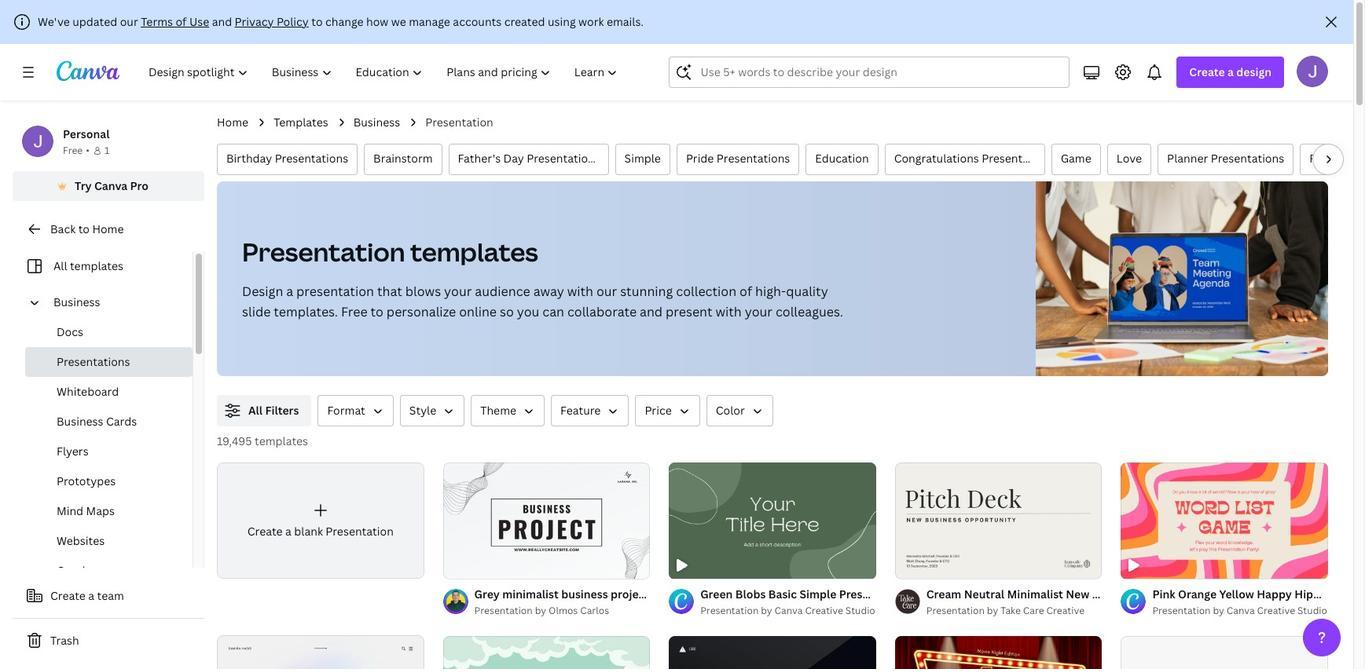 Task type: locate. For each thing, give the bounding box(es) containing it.
presentation up templates.
[[296, 283, 374, 300]]

presentation by canva creative studio link for the black and gray gradient professional presentation image
[[701, 604, 876, 620]]

1 of 14
[[454, 560, 482, 572]]

a
[[1228, 64, 1234, 79], [286, 283, 293, 300], [285, 524, 292, 539], [88, 589, 94, 604]]

maps
[[86, 504, 115, 519]]

all inside button
[[248, 403, 263, 418]]

presentation by canva creative studio link down basic
[[701, 604, 876, 620]]

creative inside green blobs basic simple presentation presentation by canva creative studio
[[805, 605, 843, 618]]

2 horizontal spatial to
[[371, 303, 384, 321]]

websites link
[[25, 527, 193, 557]]

0 horizontal spatial creative
[[805, 605, 843, 618]]

1 horizontal spatial free
[[341, 303, 368, 321]]

we've updated our terms of use and privacy policy to change how we manage accounts created using work emails.
[[38, 14, 644, 29]]

home up the birthday
[[217, 115, 248, 130]]

0 vertical spatial simple
[[625, 151, 661, 166]]

presentations up 'whiteboard'
[[57, 355, 130, 369]]

2 horizontal spatial create
[[1190, 64, 1225, 79]]

Search search field
[[701, 57, 1060, 87]]

gradient minimal portfolio proposal presentation image
[[217, 636, 424, 670]]

birthday
[[226, 151, 272, 166]]

all down back
[[53, 259, 67, 274]]

cards
[[106, 414, 137, 429]]

1 horizontal spatial and
[[640, 303, 663, 321]]

to right policy
[[311, 14, 323, 29]]

0 vertical spatial to
[[311, 14, 323, 29]]

presentation right project
[[652, 587, 721, 602]]

0 vertical spatial all
[[53, 259, 67, 274]]

2 horizontal spatial 1
[[906, 560, 911, 572]]

business up the brainstorm
[[353, 115, 400, 130]]

free
[[63, 144, 83, 157], [341, 303, 368, 321]]

prototypes
[[57, 474, 116, 489]]

0 vertical spatial your
[[444, 283, 472, 300]]

a left design
[[1228, 64, 1234, 79]]

your up 'online'
[[444, 283, 472, 300]]

all filters button
[[217, 395, 312, 427]]

and right use
[[212, 14, 232, 29]]

presentation by canva creative studio link up the modern pitch deck presentation template image
[[1153, 604, 1328, 620]]

1 vertical spatial all
[[248, 403, 263, 418]]

0 horizontal spatial simple
[[625, 151, 661, 166]]

brainstorm link
[[364, 144, 442, 175]]

create left "blank" on the bottom left of the page
[[247, 524, 283, 539]]

theme
[[480, 403, 516, 418]]

1 vertical spatial to
[[78, 222, 90, 237]]

creative down new in the bottom of the page
[[1047, 604, 1085, 618]]

emails.
[[607, 14, 644, 29]]

all left filters
[[248, 403, 263, 418]]

0 horizontal spatial templates
[[70, 259, 123, 274]]

0 horizontal spatial your
[[444, 283, 472, 300]]

presentation inside grey minimalist business project presentation presentation by olmos carlos
[[652, 587, 721, 602]]

1 horizontal spatial studio
[[1298, 605, 1328, 618]]

creative inside cream neutral minimalist new business pitch deck presentation presentation by take care creative
[[1047, 604, 1085, 618]]

presentations inside button
[[275, 151, 348, 166]]

top level navigation element
[[138, 57, 632, 88]]

presentation down the 1 of 18
[[839, 587, 908, 602]]

create inside button
[[50, 589, 86, 604]]

of
[[176, 14, 187, 29], [740, 283, 752, 300], [461, 560, 470, 572], [913, 560, 922, 572]]

feature button
[[551, 395, 629, 427]]

1 right "•"
[[104, 144, 109, 157]]

with
[[567, 283, 593, 300], [716, 303, 742, 321]]

presentations left game
[[982, 151, 1055, 166]]

cream neutral minimalist new business pitch deck presentation image
[[895, 463, 1102, 579]]

simple inside button
[[625, 151, 661, 166]]

1 horizontal spatial your
[[745, 303, 773, 321]]

presentations right planner
[[1211, 151, 1285, 166]]

1 horizontal spatial 1
[[454, 560, 459, 572]]

pride
[[686, 151, 714, 166]]

a inside design a presentation that blows your audience away with our stunning collection of high-quality slide templates. free to personalize online so you can collaborate and present with your colleagues.
[[286, 283, 293, 300]]

templates down filters
[[255, 434, 308, 449]]

presentations for birthday presentations
[[275, 151, 348, 166]]

1 left 14
[[454, 560, 459, 572]]

simple link
[[615, 144, 670, 175]]

business link up the brainstorm
[[353, 114, 400, 131]]

feature
[[560, 403, 601, 418]]

0 vertical spatial with
[[567, 283, 593, 300]]

a inside "dropdown button"
[[1228, 64, 1234, 79]]

planner
[[1167, 151, 1208, 166]]

audience
[[475, 283, 530, 300]]

your
[[444, 283, 472, 300], [745, 303, 773, 321]]

1 vertical spatial our
[[597, 283, 617, 300]]

presentation by canva creative studio
[[1153, 605, 1328, 618]]

0 vertical spatial business link
[[353, 114, 400, 131]]

home up "all templates" link
[[92, 222, 124, 237]]

to right back
[[78, 222, 90, 237]]

0 horizontal spatial business link
[[47, 288, 183, 318]]

presentations inside "link"
[[1211, 151, 1285, 166]]

1 horizontal spatial presentation by canva creative studio link
[[1153, 604, 1328, 620]]

1 vertical spatial create
[[247, 524, 283, 539]]

0 horizontal spatial and
[[212, 14, 232, 29]]

simple inside green blobs basic simple presentation presentation by canva creative studio
[[800, 587, 837, 602]]

by inside grey minimalist business project presentation presentation by olmos carlos
[[535, 604, 546, 618]]

blows
[[405, 283, 441, 300]]

1 for grey
[[454, 560, 459, 572]]

1 studio from the left
[[846, 605, 875, 618]]

by down the blobs
[[761, 605, 772, 618]]

1 horizontal spatial all
[[248, 403, 263, 418]]

0 horizontal spatial canva
[[94, 178, 128, 193]]

project
[[611, 587, 649, 602]]

pitch
[[1142, 587, 1170, 602]]

planner presentations link
[[1158, 144, 1294, 175]]

new
[[1066, 587, 1090, 602]]

price button
[[635, 395, 700, 427]]

None search field
[[669, 57, 1070, 88]]

0 vertical spatial our
[[120, 14, 138, 29]]

1 horizontal spatial simple
[[800, 587, 837, 602]]

canva right try
[[94, 178, 128, 193]]

trash link
[[13, 626, 204, 657]]

0 vertical spatial presentation
[[296, 283, 374, 300]]

day
[[504, 151, 524, 166]]

free inside design a presentation that blows your audience away with our stunning collection of high-quality slide templates. free to personalize online so you can collaborate and present with your colleagues.
[[341, 303, 368, 321]]

graphs link
[[25, 557, 193, 586]]

green
[[701, 587, 733, 602]]

love
[[1117, 151, 1142, 166]]

and inside design a presentation that blows your audience away with our stunning collection of high-quality slide templates. free to personalize online so you can collaborate and present with your colleagues.
[[640, 303, 663, 321]]

by up the modern pitch deck presentation template image
[[1213, 605, 1225, 618]]

2 presentation by canva creative studio link from the left
[[1153, 604, 1328, 620]]

our up collaborate
[[597, 283, 617, 300]]

1 horizontal spatial our
[[597, 283, 617, 300]]

carlos
[[580, 604, 609, 618]]

presentation down cream
[[927, 604, 985, 618]]

0 horizontal spatial studio
[[846, 605, 875, 618]]

to down "that"
[[371, 303, 384, 321]]

by down minimalist
[[535, 604, 546, 618]]

our inside design a presentation that blows your audience away with our stunning collection of high-quality slide templates. free to personalize online so you can collaborate and present with your colleagues.
[[597, 283, 617, 300]]

privacy policy link
[[235, 14, 309, 29]]

simple left 'pride'
[[625, 151, 661, 166]]

2 vertical spatial to
[[371, 303, 384, 321]]

canva inside button
[[94, 178, 128, 193]]

1 horizontal spatial to
[[311, 14, 323, 29]]

presentation down grey
[[474, 604, 533, 618]]

and down stunning
[[640, 303, 663, 321]]

collection
[[676, 283, 737, 300]]

create
[[1190, 64, 1225, 79], [247, 524, 283, 539], [50, 589, 86, 604]]

presentation by canva creative studio link for the modern pitch deck presentation template image
[[1153, 604, 1328, 620]]

1 vertical spatial presentation
[[652, 587, 721, 602]]

1 presentation by canva creative studio link from the left
[[701, 604, 876, 620]]

a left "blank" on the bottom left of the page
[[285, 524, 292, 539]]

create for create a design
[[1190, 64, 1225, 79]]

1 horizontal spatial business link
[[353, 114, 400, 131]]

presentations down the "templates" link
[[275, 151, 348, 166]]

fandom button
[[1300, 144, 1362, 175]]

presentations for planner presentations
[[1211, 151, 1285, 166]]

presentation inside design a presentation that blows your audience away with our stunning collection of high-quality slide templates. free to personalize online so you can collaborate and present with your colleagues.
[[296, 283, 374, 300]]

1 horizontal spatial templates
[[255, 434, 308, 449]]

1 inside 'link'
[[906, 560, 911, 572]]

1 vertical spatial and
[[640, 303, 663, 321]]

0 vertical spatial free
[[63, 144, 83, 157]]

style button
[[400, 395, 465, 427]]

our left terms
[[120, 14, 138, 29]]

grey minimalist business project presentation presentation by olmos carlos
[[474, 587, 721, 618]]

privacy
[[235, 14, 274, 29]]

of left high-
[[740, 283, 752, 300]]

create down graphs
[[50, 589, 86, 604]]

a left team
[[88, 589, 94, 604]]

1 horizontal spatial presentation
[[652, 587, 721, 602]]

2 vertical spatial create
[[50, 589, 86, 604]]

1 horizontal spatial home
[[217, 115, 248, 130]]

by inside cream neutral minimalist new business pitch deck presentation presentation by take care creative
[[987, 604, 999, 618]]

black and gray gradient professional presentation image
[[669, 637, 876, 670]]

deck
[[1173, 587, 1199, 602]]

2 studio from the left
[[1298, 605, 1328, 618]]

father's
[[458, 151, 501, 166]]

flyers link
[[25, 437, 193, 467]]

quality
[[786, 283, 828, 300]]

business link down "all templates" link
[[47, 288, 183, 318]]

with down collection
[[716, 303, 742, 321]]

presentation down green at bottom right
[[701, 605, 759, 618]]

canva down basic
[[775, 605, 803, 618]]

a inside button
[[88, 589, 94, 604]]

create inside "dropdown button"
[[1190, 64, 1225, 79]]

1 horizontal spatial with
[[716, 303, 742, 321]]

templates up audience
[[410, 235, 538, 269]]

online
[[459, 303, 497, 321]]

templates down back to home
[[70, 259, 123, 274]]

a up templates.
[[286, 283, 293, 300]]

personal
[[63, 127, 110, 141]]

presentations right 'pride'
[[717, 151, 790, 166]]

business link
[[353, 114, 400, 131], [47, 288, 183, 318]]

creative down green blobs basic simple presentation link
[[805, 605, 843, 618]]

neutral
[[964, 587, 1005, 602]]

congratulations
[[894, 151, 979, 166]]

1 horizontal spatial creative
[[1047, 604, 1085, 618]]

to inside back to home link
[[78, 222, 90, 237]]

all templates
[[53, 259, 123, 274]]

filters
[[265, 403, 299, 418]]

0 horizontal spatial all
[[53, 259, 67, 274]]

presentation by canva creative studio link
[[701, 604, 876, 620], [1153, 604, 1328, 620]]

create left design
[[1190, 64, 1225, 79]]

education
[[815, 151, 869, 166]]

your down high-
[[745, 303, 773, 321]]

business cards link
[[25, 407, 193, 437]]

business
[[561, 587, 608, 602]]

canva up the modern pitch deck presentation template image
[[1227, 605, 1255, 618]]

1 horizontal spatial canva
[[775, 605, 803, 618]]

docs link
[[25, 318, 193, 347]]

1 horizontal spatial create
[[247, 524, 283, 539]]

create a design button
[[1177, 57, 1284, 88]]

fandom link
[[1300, 144, 1362, 175]]

of left 18
[[913, 560, 922, 572]]

1 left 18
[[906, 560, 911, 572]]

templates for 19,495 templates
[[255, 434, 308, 449]]

1 vertical spatial your
[[745, 303, 773, 321]]

business inside cream neutral minimalist new business pitch deck presentation presentation by take care creative
[[1092, 587, 1140, 602]]

0 horizontal spatial free
[[63, 144, 83, 157]]

free right templates.
[[341, 303, 368, 321]]

0 vertical spatial create
[[1190, 64, 1225, 79]]

business right new in the bottom of the page
[[1092, 587, 1140, 602]]

by left "take"
[[987, 604, 999, 618]]

1 vertical spatial simple
[[800, 587, 837, 602]]

creative up the modern pitch deck presentation template image
[[1257, 605, 1295, 618]]

0 horizontal spatial create
[[50, 589, 86, 604]]

presentation templates
[[242, 235, 538, 269]]

education button
[[806, 144, 879, 175]]

0 horizontal spatial presentation by canva creative studio link
[[701, 604, 876, 620]]

back
[[50, 222, 76, 237]]

create for create a team
[[50, 589, 86, 604]]

free left "•"
[[63, 144, 83, 157]]

0 horizontal spatial presentation
[[296, 283, 374, 300]]

modern pitch deck presentation template image
[[1121, 637, 1328, 670]]

0 horizontal spatial to
[[78, 222, 90, 237]]

that
[[377, 283, 402, 300]]

all filters
[[248, 403, 299, 418]]

try canva pro
[[75, 178, 149, 193]]

2 horizontal spatial templates
[[410, 235, 538, 269]]

terms of use link
[[141, 14, 209, 29]]

1 vertical spatial free
[[341, 303, 368, 321]]

0 vertical spatial home
[[217, 115, 248, 130]]

presentation up templates.
[[242, 235, 405, 269]]

with up collaborate
[[567, 283, 593, 300]]

game
[[1061, 151, 1092, 166]]

simple
[[625, 151, 661, 166], [800, 587, 837, 602]]

1 vertical spatial home
[[92, 222, 124, 237]]

presentations for congratulations presentations game
[[982, 151, 1055, 166]]

game link
[[1051, 144, 1101, 175]]

presentation inside grey minimalist business project presentation presentation by olmos carlos
[[474, 604, 533, 618]]

simple right basic
[[800, 587, 837, 602]]

to
[[311, 14, 323, 29], [78, 222, 90, 237], [371, 303, 384, 321]]

minimalist
[[502, 587, 559, 602]]

all
[[53, 259, 67, 274], [248, 403, 263, 418]]

presentation
[[425, 115, 493, 130], [242, 235, 405, 269], [326, 524, 394, 539], [1202, 587, 1271, 602], [839, 587, 908, 602], [474, 604, 533, 618], [927, 604, 985, 618], [701, 605, 759, 618], [1153, 605, 1211, 618]]



Task type: describe. For each thing, give the bounding box(es) containing it.
father's day presentations button
[[449, 144, 609, 175]]

presentations right the day
[[527, 151, 600, 166]]

of inside 'link'
[[913, 560, 922, 572]]

1 of 18
[[906, 560, 934, 572]]

a for team
[[88, 589, 94, 604]]

canva inside green blobs basic simple presentation presentation by canva creative studio
[[775, 605, 803, 618]]

0 horizontal spatial home
[[92, 222, 124, 237]]

free •
[[63, 144, 90, 157]]

of inside design a presentation that blows your audience away with our stunning collection of high-quality slide templates. free to personalize online so you can collaborate and present with your colleagues.
[[740, 283, 752, 300]]

cream neutral minimalist new business pitch deck presentation link
[[927, 586, 1271, 603]]

try
[[75, 178, 92, 193]]

jacob simon image
[[1297, 56, 1328, 87]]

0 horizontal spatial 1
[[104, 144, 109, 157]]

mind maps link
[[25, 497, 193, 527]]

father's day presentations
[[458, 151, 600, 166]]

mind maps
[[57, 504, 115, 519]]

templates link
[[274, 114, 328, 131]]

try canva pro button
[[13, 171, 204, 201]]

using
[[548, 14, 576, 29]]

create a design
[[1190, 64, 1272, 79]]

birthday presentations button
[[217, 144, 358, 175]]

congratulations presentations link
[[885, 144, 1055, 175]]

1 of 18 link
[[895, 463, 1102, 579]]

1 vertical spatial business link
[[47, 288, 183, 318]]

trash
[[50, 634, 79, 648]]

grey minimalist business project presentation image
[[443, 463, 650, 579]]

business up docs
[[53, 295, 100, 310]]

business up flyers
[[57, 414, 103, 429]]

accounts
[[453, 14, 502, 29]]

presentations for pride presentations
[[717, 151, 790, 166]]

style
[[409, 403, 436, 418]]

color button
[[706, 395, 773, 427]]

congratulations presentations game
[[894, 151, 1092, 166]]

whiteboard
[[57, 384, 119, 399]]

slide
[[242, 303, 271, 321]]

design a presentation that blows your audience away with our stunning collection of high-quality slide templates. free to personalize online so you can collaborate and present with your colleagues.
[[242, 283, 843, 321]]

1 vertical spatial with
[[716, 303, 742, 321]]

mind
[[57, 504, 83, 519]]

colleagues.
[[776, 303, 843, 321]]

stunning
[[620, 283, 673, 300]]

graphs
[[57, 564, 95, 579]]

whiteboard link
[[25, 377, 193, 407]]

care
[[1023, 604, 1044, 618]]

0 horizontal spatial with
[[567, 283, 593, 300]]

created
[[504, 14, 545, 29]]

design
[[242, 283, 283, 300]]

presentation by olmos carlos link
[[474, 603, 650, 619]]

olmos
[[549, 604, 578, 618]]

pride presentations link
[[677, 144, 800, 175]]

terms
[[141, 14, 173, 29]]

studio inside green blobs basic simple presentation presentation by canva creative studio
[[846, 605, 875, 618]]

congratulations presentations button
[[885, 144, 1055, 175]]

studio inside presentation by canva creative studio link
[[1298, 605, 1328, 618]]

basic
[[769, 587, 797, 602]]

to inside design a presentation that blows your audience away with our stunning collection of high-quality slide templates. free to personalize online so you can collaborate and present with your colleagues.
[[371, 303, 384, 321]]

all for all filters
[[248, 403, 263, 418]]

theme button
[[471, 395, 545, 427]]

love link
[[1107, 144, 1152, 175]]

take
[[1001, 604, 1021, 618]]

work
[[579, 14, 604, 29]]

0 vertical spatial and
[[212, 14, 232, 29]]

by inside green blobs basic simple presentation presentation by canva creative studio
[[761, 605, 772, 618]]

father's day presentations link
[[449, 144, 609, 175]]

a for blank
[[285, 524, 292, 539]]

cream neutral minimalist new business pitch deck presentation presentation by take care creative
[[927, 587, 1271, 618]]

format
[[327, 403, 365, 418]]

brainstorm
[[373, 151, 433, 166]]

use
[[189, 14, 209, 29]]

14
[[472, 560, 482, 572]]

presentation right "blank" on the bottom left of the page
[[326, 524, 394, 539]]

19,495
[[217, 434, 252, 449]]

brainstorm button
[[364, 144, 442, 175]]

team
[[97, 589, 124, 604]]

a for presentation
[[286, 283, 293, 300]]

templates for presentation templates
[[410, 235, 538, 269]]

business cards
[[57, 414, 137, 429]]

policy
[[277, 14, 309, 29]]

pro
[[130, 178, 149, 193]]

manage
[[409, 14, 450, 29]]

all templates link
[[22, 252, 183, 281]]

create a blank presentation element
[[217, 463, 424, 580]]

presentation up father's
[[425, 115, 493, 130]]

education link
[[806, 144, 879, 175]]

birthday presentations link
[[217, 144, 358, 175]]

all for all templates
[[53, 259, 67, 274]]

grey
[[474, 587, 500, 602]]

of left use
[[176, 14, 187, 29]]

you
[[517, 303, 540, 321]]

how
[[366, 14, 389, 29]]

1 of 14 link
[[443, 463, 650, 579]]

blank
[[294, 524, 323, 539]]

love button
[[1107, 144, 1152, 175]]

templates for all templates
[[70, 259, 123, 274]]

2 horizontal spatial canva
[[1227, 605, 1255, 618]]

•
[[86, 144, 90, 157]]

create for create a blank presentation
[[247, 524, 283, 539]]

color
[[716, 403, 745, 418]]

a for design
[[1228, 64, 1234, 79]]

presentation down deck
[[1153, 605, 1211, 618]]

home link
[[217, 114, 248, 131]]

can
[[543, 303, 564, 321]]

multicolor clouds daily class agenda template image
[[443, 636, 650, 670]]

18
[[924, 560, 934, 572]]

flyers
[[57, 444, 89, 459]]

green blobs basic simple presentation link
[[701, 587, 908, 604]]

presentation up presentation by canva creative studio
[[1202, 587, 1271, 602]]

pride presentations
[[686, 151, 790, 166]]

game button
[[1051, 144, 1101, 175]]

0 horizontal spatial our
[[120, 14, 138, 29]]

blobs
[[736, 587, 766, 602]]

1 for cream
[[906, 560, 911, 572]]

of left 14
[[461, 560, 470, 572]]

present
[[666, 303, 713, 321]]

2 horizontal spatial creative
[[1257, 605, 1295, 618]]



Task type: vqa. For each thing, say whether or not it's contained in the screenshot.
are
no



